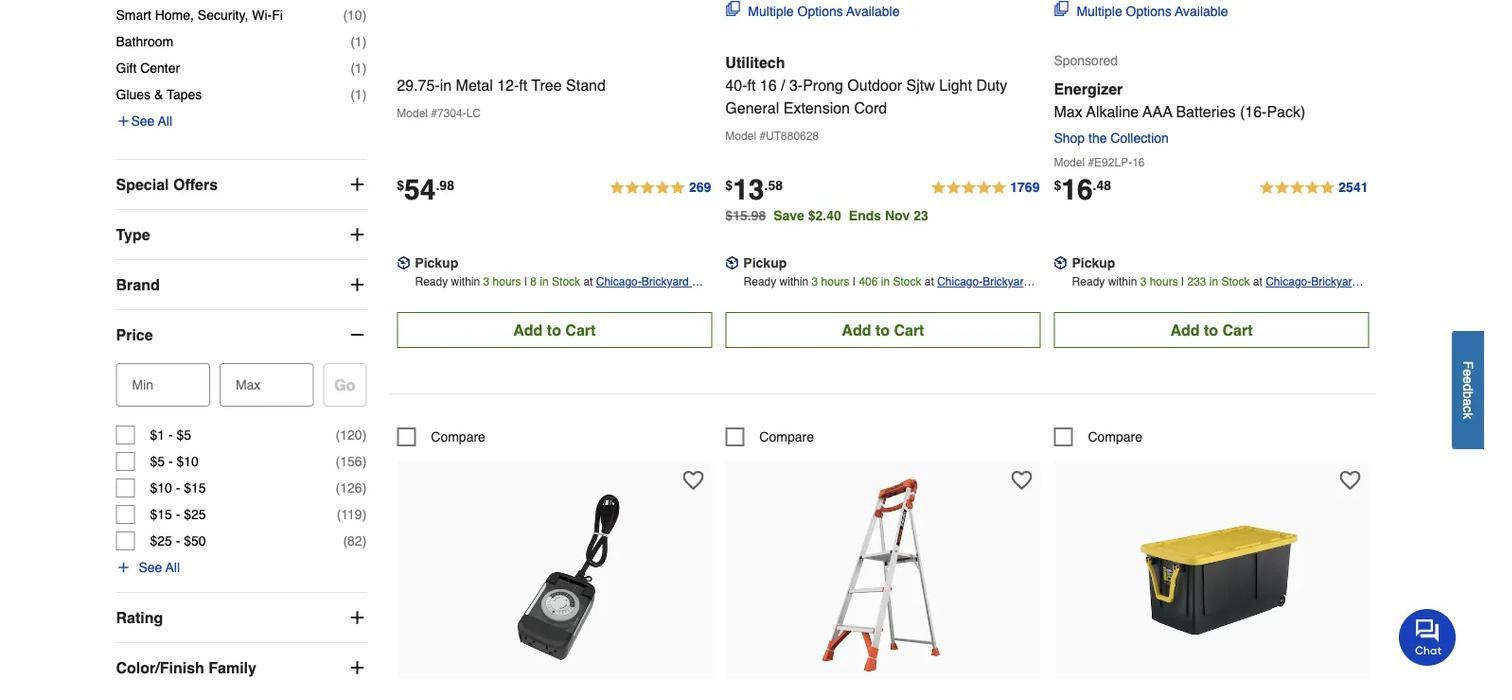 Task type: describe. For each thing, give the bounding box(es) containing it.
general
[[726, 99, 779, 117]]

batteries
[[1176, 103, 1236, 120]]

5014114195 element
[[726, 428, 814, 447]]

wi-
[[252, 8, 272, 23]]

at for 233
[[1253, 276, 1263, 289]]

119
[[341, 508, 362, 523]]

1 see all button from the top
[[116, 112, 172, 131]]

actual price $16.48 element
[[1054, 174, 1111, 207]]

type button
[[116, 211, 367, 260]]

0 vertical spatial $25
[[184, 508, 206, 523]]

$ 16 .48
[[1054, 174, 1111, 207]]

ready within 3 hours | 406 in stock at chicago-brickyard lowe's
[[744, 276, 1033, 308]]

within for ready within 3 hours | 8 in stock at chicago-brickyard lowe's
[[451, 276, 480, 289]]

.98
[[436, 178, 454, 193]]

within for ready within 3 hours | 406 in stock at chicago-brickyard lowe's
[[780, 276, 809, 289]]

add to cart for second add to cart button from right
[[842, 322, 924, 339]]

aaa
[[1143, 103, 1172, 120]]

f e e d b a c k
[[1461, 361, 1476, 419]]

sponsored
[[1054, 53, 1118, 68]]

a
[[1461, 399, 1476, 406]]

| for 233
[[1182, 276, 1184, 289]]

rating
[[116, 610, 163, 627]]

( 1 ) for &
[[350, 88, 367, 103]]

$ for 54
[[397, 178, 404, 193]]

( for gift center
[[350, 61, 355, 76]]

1 heart outline image from the left
[[683, 471, 704, 492]]

) for smart home, security, wi-fi
[[362, 8, 367, 23]]

1 horizontal spatial $5
[[177, 428, 191, 444]]

3 add from the left
[[1171, 322, 1200, 339]]

actual price $13.58 element
[[726, 174, 783, 207]]

29.75-in metal 12-ft tree stand
[[397, 76, 606, 94]]

plus image
[[348, 659, 367, 678]]

1 for center
[[355, 61, 362, 76]]

chat invite button image
[[1399, 609, 1457, 666]]

model # e92lp-16
[[1054, 156, 1145, 170]]

- for $1
[[168, 428, 173, 444]]

( 82 )
[[343, 534, 367, 550]]

color/finish family button
[[116, 644, 367, 680]]

16 for ft
[[760, 76, 777, 94]]

0 vertical spatial see all
[[131, 114, 172, 129]]

model # ut880628
[[726, 130, 819, 143]]

1 vertical spatial $25
[[150, 534, 172, 550]]

at for 8
[[584, 276, 593, 289]]

2 add from the left
[[842, 322, 871, 339]]

sjtw
[[907, 76, 935, 94]]

nov
[[885, 209, 910, 224]]

( 10 )
[[343, 8, 367, 23]]

hours for 8
[[493, 276, 521, 289]]

1 1 from the top
[[355, 35, 362, 50]]

5 stars image for 54
[[609, 177, 712, 200]]

utilitech 40-ft 16 / 3-prong outdoor sjtw light duty general extension cord
[[726, 54, 1008, 117]]

23
[[914, 209, 929, 224]]

( 120 )
[[336, 428, 367, 444]]

tapes
[[167, 88, 202, 103]]

269
[[689, 180, 711, 195]]

bathroom
[[116, 35, 173, 50]]

406
[[859, 276, 878, 289]]

chicago- for ready within 3 hours | 406 in stock at chicago-brickyard lowe's
[[937, 276, 983, 289]]

energizer
[[1054, 80, 1123, 98]]

.48
[[1093, 178, 1111, 193]]

utilitech 15-amps 125-volt 2-outlet plug-in countdown indoor or outdoor lighting timer image
[[450, 472, 659, 680]]

brickyard for ready within 3 hours | 8 in stock at chicago-brickyard lowe's
[[642, 276, 689, 289]]

3 for 406
[[812, 276, 818, 289]]

1 vertical spatial all
[[166, 561, 180, 576]]

outdoor
[[848, 76, 902, 94]]

2 vertical spatial 16
[[1061, 174, 1093, 207]]

add to cart for third add to cart button from the left
[[1171, 322, 1253, 339]]

stock for 8
[[552, 276, 580, 289]]

29.75-in metal 12-ft tree stand link
[[397, 54, 712, 97]]

233
[[1188, 276, 1207, 289]]

&
[[154, 88, 163, 103]]

rating button
[[116, 594, 367, 643]]

ready within 3 hours | 8 in stock at chicago-brickyard lowe's
[[415, 276, 692, 308]]

security,
[[198, 8, 248, 23]]

options for first multiple options available link from the right
[[1126, 4, 1172, 19]]

pickup for ready within 3 hours | 8 in stock at chicago-brickyard lowe's
[[415, 256, 458, 271]]

was price $15.98 element
[[726, 204, 774, 224]]

7304-
[[437, 107, 466, 120]]

0 vertical spatial $10
[[177, 455, 199, 470]]

chicago-brickyard lowe's button for ready within 3 hours | 8 in stock at chicago-brickyard lowe's
[[596, 273, 712, 308]]

0 vertical spatial see
[[131, 114, 155, 129]]

) for $10 - $15
[[362, 481, 367, 497]]

29.75-
[[397, 76, 440, 94]]

color/finish
[[116, 660, 204, 677]]

1 multiple options available link from the left
[[726, 1, 900, 21]]

( for smart home, security, wi-fi
[[343, 8, 347, 23]]

$15.98
[[726, 209, 766, 224]]

ends nov 23 element
[[849, 209, 936, 224]]

0 horizontal spatial $15
[[150, 508, 172, 523]]

ends
[[849, 209, 881, 224]]

( 1 ) for center
[[350, 61, 367, 76]]

2541
[[1339, 180, 1368, 195]]

$1
[[150, 428, 165, 444]]

# for e92lp-16
[[1088, 156, 1095, 170]]

) for $5 - $10
[[362, 455, 367, 470]]

5 stars image for 16
[[1258, 177, 1369, 200]]

16 for e92lp-
[[1132, 156, 1145, 170]]

$15.98 save $2.40 ends nov 23
[[726, 209, 929, 224]]

metal
[[456, 76, 493, 94]]

fi
[[272, 8, 283, 23]]

1 vertical spatial max
[[236, 378, 261, 393]]

# for 7304-lc
[[431, 107, 437, 120]]

glues & tapes
[[116, 88, 202, 103]]

2 e from the top
[[1461, 377, 1476, 384]]

$15 - $25
[[150, 508, 206, 523]]

hours for 233
[[1150, 276, 1178, 289]]

cord
[[854, 99, 887, 117]]

cart for second add to cart button from right
[[894, 322, 924, 339]]

plus image for rating
[[348, 609, 367, 628]]

156
[[340, 455, 362, 470]]

- for $25
[[176, 534, 180, 550]]

shop
[[1054, 131, 1085, 146]]

special
[[116, 176, 169, 194]]

save
[[774, 209, 805, 224]]

color/finish family
[[116, 660, 257, 677]]

2541 button
[[1258, 177, 1369, 200]]

12-
[[497, 76, 519, 94]]

min
[[132, 378, 153, 393]]

lowe's for 8
[[596, 295, 631, 308]]

brickyard for ready within 3 hours | 406 in stock at chicago-brickyard lowe's
[[983, 276, 1030, 289]]

.58
[[764, 178, 783, 193]]

$2.40
[[808, 209, 841, 224]]

2 heart outline image from the left
[[1011, 471, 1032, 492]]

3 for 8
[[483, 276, 490, 289]]

in for ready within 3 hours | 406 in stock at chicago-brickyard lowe's
[[881, 276, 890, 289]]

gift center
[[116, 61, 180, 76]]

go button
[[323, 364, 367, 408]]

smart
[[116, 8, 151, 23]]

- for $15
[[176, 508, 180, 523]]

5 stars image for 13
[[930, 177, 1041, 200]]

stock for 406
[[893, 276, 922, 289]]

c
[[1461, 406, 1476, 413]]

( 156 )
[[336, 455, 367, 470]]

special offers button
[[116, 160, 367, 210]]

brand button
[[116, 261, 367, 310]]

model # 7304-lc
[[397, 107, 481, 120]]

brand
[[116, 276, 160, 294]]

duty
[[976, 76, 1008, 94]]

( 119 )
[[337, 508, 367, 523]]

light
[[939, 76, 972, 94]]

1 vertical spatial see
[[139, 561, 162, 576]]

1769
[[1010, 180, 1040, 195]]

$ for 16
[[1054, 178, 1061, 193]]

2 available from the left
[[1175, 4, 1228, 19]]

1 add to cart button from the left
[[397, 313, 712, 349]]

max inside 'energizer max alkaline aaa batteries (16-pack)'
[[1054, 103, 1083, 120]]

k
[[1461, 413, 1476, 419]]

ut880628
[[766, 130, 819, 143]]

type
[[116, 226, 150, 244]]

1 to from the left
[[547, 322, 561, 339]]

$ 13 .58
[[726, 174, 783, 207]]

) for $25 - $50
[[362, 534, 367, 550]]

| for 8
[[524, 276, 527, 289]]

( for glues & tapes
[[350, 88, 355, 103]]

special offers
[[116, 176, 218, 194]]

alkaline
[[1086, 103, 1139, 120]]

pickup image for ready within 3 hours | 8 in stock at chicago-brickyard lowe's
[[397, 257, 410, 270]]



Task type: locate. For each thing, give the bounding box(es) containing it.
in for ready within 3 hours | 8 in stock at chicago-brickyard lowe's
[[540, 276, 549, 289]]

2 compare from the left
[[760, 430, 814, 445]]

multiple options available
[[748, 4, 900, 19], [1077, 4, 1228, 19]]

13
[[733, 174, 764, 207]]

lowe's inside ready within 3 hours | 8 in stock at chicago-brickyard lowe's
[[596, 295, 631, 308]]

# up .48
[[1088, 156, 1095, 170]]

0 horizontal spatial compare
[[431, 430, 486, 445]]

0 vertical spatial see all button
[[116, 112, 172, 131]]

# down general
[[760, 130, 766, 143]]

multiple options available up sponsored
[[1077, 4, 1228, 19]]

2 | from the left
[[853, 276, 856, 289]]

(
[[343, 8, 347, 23], [350, 35, 355, 50], [350, 61, 355, 76], [350, 88, 355, 103], [336, 428, 340, 444], [336, 455, 340, 470], [336, 481, 340, 497], [337, 508, 341, 523], [343, 534, 347, 550]]

all down $25 - $50 on the bottom left
[[166, 561, 180, 576]]

3 5 stars image from the left
[[1258, 177, 1369, 200]]

see down glues
[[131, 114, 155, 129]]

multiple
[[748, 4, 794, 19], [1077, 4, 1122, 19]]

ready inside ready within 3 hours | 233 in stock at chicago-brickyard lowe's
[[1072, 276, 1105, 289]]

2 lowe's from the left
[[937, 295, 972, 308]]

cart down ready within 3 hours | 233 in stock at chicago-brickyard lowe's
[[1223, 322, 1253, 339]]

0 horizontal spatial stock
[[552, 276, 580, 289]]

f e e d b a c k button
[[1452, 331, 1485, 449]]

1 vertical spatial ( 1 )
[[350, 61, 367, 76]]

1 vertical spatial see all
[[139, 561, 180, 576]]

3 to from the left
[[1204, 322, 1218, 339]]

0 horizontal spatial 16
[[760, 76, 777, 94]]

plus image
[[116, 114, 131, 129], [348, 176, 367, 195], [348, 226, 367, 245], [348, 276, 367, 295], [116, 561, 131, 576], [348, 609, 367, 628]]

3 heart outline image from the left
[[1340, 471, 1361, 492]]

all down glues & tapes
[[158, 114, 172, 129]]

| for 406
[[853, 276, 856, 289]]

3 chicago-brickyard lowe's button from the left
[[1266, 273, 1369, 308]]

1 vertical spatial model
[[726, 130, 756, 143]]

1 3 from the left
[[483, 276, 490, 289]]

model down general
[[726, 130, 756, 143]]

$50
[[184, 534, 206, 550]]

3
[[483, 276, 490, 289], [812, 276, 818, 289], [1140, 276, 1147, 289]]

) for glues & tapes
[[362, 88, 367, 103]]

2 multiple options available from the left
[[1077, 4, 1228, 19]]

2 horizontal spatial #
[[1088, 156, 1095, 170]]

2 stock from the left
[[893, 276, 922, 289]]

5014300771 element
[[397, 428, 486, 447]]

ft up general
[[747, 76, 756, 94]]

3 at from the left
[[1253, 276, 1263, 289]]

ready for ready within 3 hours | 233 in stock at chicago-brickyard lowe's
[[1072, 276, 1105, 289]]

options for 2nd multiple options available link from right
[[798, 4, 843, 19]]

0 vertical spatial ( 1 )
[[350, 35, 367, 50]]

1 horizontal spatial add to cart button
[[726, 313, 1041, 349]]

0 horizontal spatial within
[[451, 276, 480, 289]]

#
[[431, 107, 437, 120], [760, 130, 766, 143], [1088, 156, 1095, 170]]

0 vertical spatial $15
[[184, 481, 206, 497]]

16 left /
[[760, 76, 777, 94]]

within inside ready within 3 hours | 406 in stock at chicago-brickyard lowe's
[[780, 276, 809, 289]]

in inside ready within 3 hours | 8 in stock at chicago-brickyard lowe's
[[540, 276, 549, 289]]

1 horizontal spatial |
[[853, 276, 856, 289]]

multiple for first multiple options available link from the right
[[1077, 4, 1122, 19]]

2 ( 1 ) from the top
[[350, 61, 367, 76]]

0 horizontal spatial chicago-
[[596, 276, 642, 289]]

lowe's inside ready within 3 hours | 406 in stock at chicago-brickyard lowe's
[[937, 295, 972, 308]]

- for $5
[[168, 455, 173, 470]]

within left 8
[[451, 276, 480, 289]]

2 horizontal spatial cart
[[1223, 322, 1253, 339]]

2 add to cart from the left
[[842, 322, 924, 339]]

2 horizontal spatial stock
[[1222, 276, 1250, 289]]

brickyard inside ready within 3 hours | 8 in stock at chicago-brickyard lowe's
[[642, 276, 689, 289]]

add to cart down ready within 3 hours | 8 in stock at chicago-brickyard lowe's
[[513, 322, 596, 339]]

2 horizontal spatial within
[[1108, 276, 1137, 289]]

cart down ready within 3 hours | 8 in stock at chicago-brickyard lowe's
[[566, 322, 596, 339]]

1 horizontal spatial add
[[842, 322, 871, 339]]

add down 233
[[1171, 322, 1200, 339]]

1 ft from the left
[[519, 76, 527, 94]]

1 pickup image from the left
[[397, 257, 410, 270]]

2 horizontal spatial add to cart
[[1171, 322, 1253, 339]]

pickup down $15.98
[[744, 256, 787, 271]]

chicago- for ready within 3 hours | 233 in stock at chicago-brickyard lowe's
[[1266, 276, 1311, 289]]

plus image inside rating button
[[348, 609, 367, 628]]

$ left .98
[[397, 178, 404, 193]]

$15 up $25 - $50 on the bottom left
[[150, 508, 172, 523]]

within for ready within 3 hours | 233 in stock at chicago-brickyard lowe's
[[1108, 276, 1137, 289]]

1 horizontal spatial heart outline image
[[1011, 471, 1032, 492]]

f
[[1461, 361, 1476, 369]]

0 vertical spatial $5
[[177, 428, 191, 444]]

1 horizontal spatial stock
[[893, 276, 922, 289]]

0 vertical spatial model
[[397, 107, 428, 120]]

extension
[[784, 99, 850, 117]]

ready for ready within 3 hours | 406 in stock at chicago-brickyard lowe's
[[744, 276, 777, 289]]

5 stars image
[[609, 177, 712, 200], [930, 177, 1041, 200], [1258, 177, 1369, 200]]

3 inside ready within 3 hours | 406 in stock at chicago-brickyard lowe's
[[812, 276, 818, 289]]

actual price $54.98 element
[[397, 174, 454, 207]]

within down save
[[780, 276, 809, 289]]

1 pickup from the left
[[415, 256, 458, 271]]

model down shop
[[1054, 156, 1085, 170]]

$5 down $1
[[150, 455, 165, 470]]

$ for 13
[[726, 178, 733, 193]]

1 multiple options available from the left
[[748, 4, 900, 19]]

add to cart button down ready within 3 hours | 406 in stock at chicago-brickyard lowe's
[[726, 313, 1041, 349]]

stock inside ready within 3 hours | 406 in stock at chicago-brickyard lowe's
[[893, 276, 922, 289]]

9 ) from the top
[[362, 534, 367, 550]]

in
[[440, 76, 452, 94], [540, 276, 549, 289], [881, 276, 890, 289], [1210, 276, 1219, 289]]

2 horizontal spatial |
[[1182, 276, 1184, 289]]

$25 down $15 - $25
[[150, 534, 172, 550]]

0 horizontal spatial multiple
[[748, 4, 794, 19]]

16 down model # e92lp-16
[[1061, 174, 1093, 207]]

1 horizontal spatial ready
[[744, 276, 777, 289]]

pickup image down 54
[[397, 257, 410, 270]]

2 horizontal spatial $
[[1054, 178, 1061, 193]]

within left 233
[[1108, 276, 1137, 289]]

add to cart for 3rd add to cart button from right
[[513, 322, 596, 339]]

at inside ready within 3 hours | 406 in stock at chicago-brickyard lowe's
[[925, 276, 934, 289]]

# for ut880628
[[760, 130, 766, 143]]

pickup down actual price $54.98 element
[[415, 256, 458, 271]]

3 left 233
[[1140, 276, 1147, 289]]

( 126 )
[[336, 481, 367, 497]]

plus image inside type button
[[348, 226, 367, 245]]

0 horizontal spatial add to cart button
[[397, 313, 712, 349]]

( for bathroom
[[350, 35, 355, 50]]

1 compare from the left
[[431, 430, 486, 445]]

0 horizontal spatial chicago-brickyard lowe's button
[[596, 273, 712, 308]]

cart
[[566, 322, 596, 339], [894, 322, 924, 339], [1223, 322, 1253, 339]]

to down ready within 3 hours | 233 in stock at chicago-brickyard lowe's
[[1204, 322, 1218, 339]]

2 vertical spatial model
[[1054, 156, 1085, 170]]

pickup right pickup image
[[1072, 256, 1116, 271]]

multiple options available link
[[726, 1, 900, 21], [1054, 1, 1228, 21]]

- right $1
[[168, 428, 173, 444]]

2 within from the left
[[780, 276, 809, 289]]

) for $1 - $5
[[362, 428, 367, 444]]

1769 button
[[930, 177, 1041, 200]]

2 horizontal spatial 16
[[1132, 156, 1145, 170]]

$ right 1769
[[1054, 178, 1061, 193]]

at
[[584, 276, 593, 289], [925, 276, 934, 289], [1253, 276, 1263, 289]]

$25 - $50
[[150, 534, 206, 550]]

) for $15 - $25
[[362, 508, 367, 523]]

- up $25 - $50 on the bottom left
[[176, 508, 180, 523]]

compare inside 5014114195 element
[[760, 430, 814, 445]]

1 for &
[[355, 88, 362, 103]]

ready down the $ 16 .48
[[1072, 276, 1105, 289]]

1 vertical spatial $5
[[150, 455, 165, 470]]

within
[[451, 276, 480, 289], [780, 276, 809, 289], [1108, 276, 1137, 289]]

heart outline image
[[683, 471, 704, 492], [1011, 471, 1032, 492], [1340, 471, 1361, 492]]

0 horizontal spatial pickup
[[415, 256, 458, 271]]

0 vertical spatial max
[[1054, 103, 1083, 120]]

54
[[404, 174, 436, 207]]

82
[[347, 534, 362, 550]]

1 chicago- from the left
[[596, 276, 642, 289]]

pickup image for ready within 3 hours | 406 in stock at chicago-brickyard lowe's
[[726, 257, 739, 270]]

( for $5 - $10
[[336, 455, 340, 470]]

1
[[355, 35, 362, 50], [355, 61, 362, 76], [355, 88, 362, 103]]

0 horizontal spatial 3
[[483, 276, 490, 289]]

$25 up $50
[[184, 508, 206, 523]]

0 horizontal spatial add
[[513, 322, 543, 339]]

hours inside ready within 3 hours | 406 in stock at chicago-brickyard lowe's
[[821, 276, 850, 289]]

b
[[1461, 391, 1476, 399]]

1 brickyard from the left
[[642, 276, 689, 289]]

see all button down glues
[[116, 112, 172, 131]]

1 horizontal spatial $10
[[177, 455, 199, 470]]

$5 - $10
[[150, 455, 199, 470]]

0 horizontal spatial lowe's
[[596, 295, 631, 308]]

$
[[397, 178, 404, 193], [726, 178, 733, 193], [1054, 178, 1061, 193]]

savings save $2.40 element
[[774, 209, 936, 224]]

chicago-brickyard lowe's button for ready within 3 hours | 406 in stock at chicago-brickyard lowe's
[[937, 273, 1041, 308]]

2 multiple options available link from the left
[[1054, 1, 1228, 21]]

1 multiple from the left
[[748, 4, 794, 19]]

1 at from the left
[[584, 276, 593, 289]]

2 horizontal spatial compare
[[1088, 430, 1143, 445]]

plus image for brand
[[348, 276, 367, 295]]

-
[[168, 428, 173, 444], [168, 455, 173, 470], [176, 481, 180, 497], [176, 508, 180, 523], [176, 534, 180, 550]]

cart down ready within 3 hours | 406 in stock at chicago-brickyard lowe's
[[894, 322, 924, 339]]

to down ready within 3 hours | 8 in stock at chicago-brickyard lowe's
[[547, 322, 561, 339]]

within inside ready within 3 hours | 233 in stock at chicago-brickyard lowe's
[[1108, 276, 1137, 289]]

multiple options available up prong
[[748, 4, 900, 19]]

2 3 from the left
[[812, 276, 818, 289]]

smart home, security, wi-fi
[[116, 8, 283, 23]]

1 vertical spatial $15
[[150, 508, 172, 523]]

$ right the 269
[[726, 178, 733, 193]]

0 horizontal spatial 5 stars image
[[609, 177, 712, 200]]

1 within from the left
[[451, 276, 480, 289]]

2 chicago-brickyard lowe's button from the left
[[937, 273, 1041, 308]]

pack)
[[1267, 103, 1306, 120]]

3 chicago- from the left
[[1266, 276, 1311, 289]]

chicago-brickyard lowe's button for ready within 3 hours | 233 in stock at chicago-brickyard lowe's
[[1266, 273, 1369, 308]]

1 available from the left
[[847, 4, 900, 19]]

1 horizontal spatial available
[[1175, 4, 1228, 19]]

2 ft from the left
[[747, 76, 756, 94]]

3 compare from the left
[[1088, 430, 1143, 445]]

model for model # ut880628
[[726, 130, 756, 143]]

brickyard inside ready within 3 hours | 406 in stock at chicago-brickyard lowe's
[[983, 276, 1030, 289]]

2 options from the left
[[1126, 4, 1172, 19]]

max down price button
[[236, 378, 261, 393]]

40-
[[726, 76, 747, 94]]

cart for third add to cart button from the left
[[1223, 322, 1253, 339]]

0 horizontal spatial at
[[584, 276, 593, 289]]

1 | from the left
[[524, 276, 527, 289]]

stock for 233
[[1222, 276, 1250, 289]]

2 see all button from the top
[[116, 559, 180, 578]]

plus image inside special offers button
[[348, 176, 367, 195]]

$15 up $15 - $25
[[184, 481, 206, 497]]

0 horizontal spatial |
[[524, 276, 527, 289]]

1 horizontal spatial max
[[1054, 103, 1083, 120]]

add to cart button down ready within 3 hours | 8 in stock at chicago-brickyard lowe's
[[397, 313, 712, 349]]

0 horizontal spatial ready
[[415, 276, 448, 289]]

$10 down the $5 - $10
[[150, 481, 172, 497]]

2 horizontal spatial chicago-brickyard lowe's button
[[1266, 273, 1369, 308]]

8 ) from the top
[[362, 508, 367, 523]]

$ inside the $ 16 .48
[[1054, 178, 1061, 193]]

1 horizontal spatial 5 stars image
[[930, 177, 1041, 200]]

to down ready within 3 hours | 406 in stock at chicago-brickyard lowe's
[[876, 322, 890, 339]]

0 vertical spatial #
[[431, 107, 437, 120]]

compare inside the 5014300771 element
[[431, 430, 486, 445]]

1 horizontal spatial to
[[876, 322, 890, 339]]

in for ready within 3 hours | 233 in stock at chicago-brickyard lowe's
[[1210, 276, 1219, 289]]

6 ) from the top
[[362, 455, 367, 470]]

0 horizontal spatial multiple options available
[[748, 4, 900, 19]]

ready for ready within 3 hours | 8 in stock at chicago-brickyard lowe's
[[415, 276, 448, 289]]

chicago- right 233
[[1266, 276, 1311, 289]]

prong
[[803, 76, 843, 94]]

ft
[[519, 76, 527, 94], [747, 76, 756, 94]]

2 horizontal spatial pickup
[[1072, 256, 1116, 271]]

10
[[347, 8, 362, 23]]

project source commander x-large 75-gallons (300-quart) black and yellow heavy duty rolling tote with standard snap lid image
[[1108, 472, 1316, 680]]

pickup image down $15.98
[[726, 257, 739, 270]]

2 pickup from the left
[[744, 256, 787, 271]]

7 ) from the top
[[362, 481, 367, 497]]

at for 406
[[925, 276, 934, 289]]

stock inside ready within 3 hours | 233 in stock at chicago-brickyard lowe's
[[1222, 276, 1250, 289]]

$5 right $1
[[177, 428, 191, 444]]

8
[[530, 276, 537, 289]]

model down 29.75-
[[397, 107, 428, 120]]

compare for 5014114195 element
[[760, 430, 814, 445]]

1 stock from the left
[[552, 276, 580, 289]]

in inside ready within 3 hours | 233 in stock at chicago-brickyard lowe's
[[1210, 276, 1219, 289]]

1 horizontal spatial $25
[[184, 508, 206, 523]]

3 3 from the left
[[1140, 276, 1147, 289]]

at inside ready within 3 hours | 233 in stock at chicago-brickyard lowe's
[[1253, 276, 1263, 289]]

ft left tree
[[519, 76, 527, 94]]

add down 406
[[842, 322, 871, 339]]

1 chicago-brickyard lowe's button from the left
[[596, 273, 712, 308]]

3 inside ready within 3 hours | 8 in stock at chicago-brickyard lowe's
[[483, 276, 490, 289]]

1 hours from the left
[[493, 276, 521, 289]]

add to cart button down ready within 3 hours | 233 in stock at chicago-brickyard lowe's
[[1054, 313, 1369, 349]]

2 pickup image from the left
[[726, 257, 739, 270]]

center
[[140, 61, 180, 76]]

0 horizontal spatial hours
[[493, 276, 521, 289]]

) for bathroom
[[362, 35, 367, 50]]

brickyard for ready within 3 hours | 233 in stock at chicago-brickyard lowe's
[[1311, 276, 1359, 289]]

at right 8
[[584, 276, 593, 289]]

chicago- inside ready within 3 hours | 233 in stock at chicago-brickyard lowe's
[[1266, 276, 1311, 289]]

5 stars image containing 269
[[609, 177, 712, 200]]

ready down $15.98
[[744, 276, 777, 289]]

pickup for ready within 3 hours | 233 in stock at chicago-brickyard lowe's
[[1072, 256, 1116, 271]]

at inside ready within 3 hours | 8 in stock at chicago-brickyard lowe's
[[584, 276, 593, 289]]

available up outdoor
[[847, 4, 900, 19]]

(16-
[[1240, 103, 1267, 120]]

1 vertical spatial see all button
[[116, 559, 180, 578]]

1 ready from the left
[[415, 276, 448, 289]]

0 horizontal spatial to
[[547, 322, 561, 339]]

) for gift center
[[362, 61, 367, 76]]

1 horizontal spatial pickup
[[744, 256, 787, 271]]

1 ( 1 ) from the top
[[350, 35, 367, 50]]

hours for 406
[[821, 276, 850, 289]]

e up b
[[1461, 377, 1476, 384]]

in right 233
[[1210, 276, 1219, 289]]

1 lowe's from the left
[[596, 295, 631, 308]]

2 chicago- from the left
[[937, 276, 983, 289]]

stock right 233
[[1222, 276, 1250, 289]]

1 horizontal spatial options
[[1126, 4, 1172, 19]]

$15
[[184, 481, 206, 497], [150, 508, 172, 523]]

| inside ready within 3 hours | 233 in stock at chicago-brickyard lowe's
[[1182, 276, 1184, 289]]

plus image for type
[[348, 226, 367, 245]]

2 vertical spatial 1
[[355, 88, 362, 103]]

compare for the 5014300771 element at bottom left
[[431, 430, 486, 445]]

0 horizontal spatial ft
[[519, 76, 527, 94]]

5 stars image containing 1769
[[930, 177, 1041, 200]]

1 horizontal spatial cart
[[894, 322, 924, 339]]

ready inside ready within 3 hours | 406 in stock at chicago-brickyard lowe's
[[744, 276, 777, 289]]

3 ( 1 ) from the top
[[350, 88, 367, 103]]

1 horizontal spatial pickup image
[[726, 257, 739, 270]]

shop the collection
[[1054, 131, 1169, 146]]

chicago- right 406
[[937, 276, 983, 289]]

269 button
[[609, 177, 712, 200]]

1 e from the top
[[1461, 369, 1476, 377]]

$10
[[177, 455, 199, 470], [150, 481, 172, 497]]

family
[[209, 660, 257, 677]]

e92lp-
[[1095, 156, 1132, 170]]

1 horizontal spatial $
[[726, 178, 733, 193]]

0 horizontal spatial brickyard
[[642, 276, 689, 289]]

1 5 stars image from the left
[[609, 177, 712, 200]]

go
[[334, 377, 355, 394]]

2 ) from the top
[[362, 35, 367, 50]]

lowe's for 233
[[1266, 295, 1301, 308]]

ready within 3 hours | 233 in stock at chicago-brickyard lowe's
[[1072, 276, 1362, 308]]

multiple up utilitech
[[748, 4, 794, 19]]

available up 'energizer max alkaline aaa batteries (16-pack)' on the top right of page
[[1175, 4, 1228, 19]]

$10 up $10 - $15
[[177, 455, 199, 470]]

2 horizontal spatial ready
[[1072, 276, 1105, 289]]

0 horizontal spatial pickup image
[[397, 257, 410, 270]]

0 horizontal spatial options
[[798, 4, 843, 19]]

at right 233
[[1253, 276, 1263, 289]]

see all
[[131, 114, 172, 129], [139, 561, 180, 576]]

hours left 8
[[493, 276, 521, 289]]

16 inside 'utilitech 40-ft 16 / 3-prong outdoor sjtw light duty general extension cord'
[[760, 76, 777, 94]]

2 1 from the top
[[355, 61, 362, 76]]

multiple options available link up sponsored
[[1054, 1, 1228, 21]]

1 horizontal spatial multiple
[[1077, 4, 1122, 19]]

stock
[[552, 276, 580, 289], [893, 276, 922, 289], [1222, 276, 1250, 289]]

add
[[513, 322, 543, 339], [842, 322, 871, 339], [1171, 322, 1200, 339]]

0 horizontal spatial available
[[847, 4, 900, 19]]

1 horizontal spatial multiple options available link
[[1054, 1, 1228, 21]]

$ inside $ 54 .98
[[397, 178, 404, 193]]

2 horizontal spatial heart outline image
[[1340, 471, 1361, 492]]

2 horizontal spatial add to cart button
[[1054, 313, 1369, 349]]

see
[[131, 114, 155, 129], [139, 561, 162, 576]]

3 add to cart button from the left
[[1054, 313, 1369, 349]]

compare inside the "5013943287" "element"
[[1088, 430, 1143, 445]]

the
[[1089, 131, 1107, 146]]

brickyard
[[642, 276, 689, 289], [983, 276, 1030, 289], [1311, 276, 1359, 289]]

within inside ready within 3 hours | 8 in stock at chicago-brickyard lowe's
[[451, 276, 480, 289]]

3 lowe's from the left
[[1266, 295, 1301, 308]]

| left 8
[[524, 276, 527, 289]]

2 ready from the left
[[744, 276, 777, 289]]

| left 233
[[1182, 276, 1184, 289]]

options up prong
[[798, 4, 843, 19]]

| inside ready within 3 hours | 406 in stock at chicago-brickyard lowe's
[[853, 276, 856, 289]]

home,
[[155, 8, 194, 23]]

model for model # e92lp-16
[[1054, 156, 1085, 170]]

pickup image
[[397, 257, 410, 270], [726, 257, 739, 270]]

hours inside ready within 3 hours | 8 in stock at chicago-brickyard lowe's
[[493, 276, 521, 289]]

stand
[[566, 76, 606, 94]]

max up shop
[[1054, 103, 1083, 120]]

2 brickyard from the left
[[983, 276, 1030, 289]]

minus image
[[348, 326, 367, 345]]

- for $10
[[176, 481, 180, 497]]

chicago- right 8
[[596, 276, 642, 289]]

1 horizontal spatial chicago-brickyard lowe's button
[[937, 273, 1041, 308]]

little giant ladders xtra-lite plus 5-ft aluminum type 1aa-375-lb load capacity step ladder image
[[779, 472, 987, 680]]

pickup image
[[1054, 257, 1067, 270]]

chicago- inside ready within 3 hours | 8 in stock at chicago-brickyard lowe's
[[596, 276, 642, 289]]

1 horizontal spatial brickyard
[[983, 276, 1030, 289]]

2 multiple from the left
[[1077, 4, 1122, 19]]

plus image for special offers
[[348, 176, 367, 195]]

lowe's inside ready within 3 hours | 233 in stock at chicago-brickyard lowe's
[[1266, 295, 1301, 308]]

2 $ from the left
[[726, 178, 733, 193]]

cart for 3rd add to cart button from right
[[566, 322, 596, 339]]

in inside ready within 3 hours | 406 in stock at chicago-brickyard lowe's
[[881, 276, 890, 289]]

3 for 233
[[1140, 276, 1147, 289]]

5 ) from the top
[[362, 428, 367, 444]]

3 add to cart from the left
[[1171, 322, 1253, 339]]

5013943287 element
[[1054, 428, 1143, 447]]

2 at from the left
[[925, 276, 934, 289]]

0 horizontal spatial $25
[[150, 534, 172, 550]]

( for $10 - $15
[[336, 481, 340, 497]]

0 horizontal spatial #
[[431, 107, 437, 120]]

ft inside 'utilitech 40-ft 16 / 3-prong outdoor sjtw light duty general extension cord'
[[747, 76, 756, 94]]

( for $1 - $5
[[336, 428, 340, 444]]

1 options from the left
[[798, 4, 843, 19]]

3 1 from the top
[[355, 88, 362, 103]]

2 horizontal spatial lowe's
[[1266, 295, 1301, 308]]

0 horizontal spatial $10
[[150, 481, 172, 497]]

2 to from the left
[[876, 322, 890, 339]]

see all button down $25 - $50 on the bottom left
[[116, 559, 180, 578]]

- down $1 - $5
[[168, 455, 173, 470]]

| left 406
[[853, 276, 856, 289]]

2 vertical spatial #
[[1088, 156, 1095, 170]]

0 horizontal spatial cart
[[566, 322, 596, 339]]

hours
[[493, 276, 521, 289], [821, 276, 850, 289], [1150, 276, 1178, 289]]

d
[[1461, 384, 1476, 391]]

in left metal
[[440, 76, 452, 94]]

3-
[[790, 76, 803, 94]]

chicago-brickyard lowe's button
[[596, 273, 712, 308], [937, 273, 1041, 308], [1266, 273, 1369, 308]]

chicago- inside ready within 3 hours | 406 in stock at chicago-brickyard lowe's
[[937, 276, 983, 289]]

1 add to cart from the left
[[513, 322, 596, 339]]

$ inside $ 13 .58
[[726, 178, 733, 193]]

2 horizontal spatial 5 stars image
[[1258, 177, 1369, 200]]

3 brickyard from the left
[[1311, 276, 1359, 289]]

options up 'energizer max alkaline aaa batteries (16-pack)' on the top right of page
[[1126, 4, 1172, 19]]

hours left 233
[[1150, 276, 1178, 289]]

utilitech
[[726, 54, 785, 71]]

120
[[340, 428, 362, 444]]

3 left 406
[[812, 276, 818, 289]]

add to cart down ready within 3 hours | 406 in stock at chicago-brickyard lowe's
[[842, 322, 924, 339]]

see all down $25 - $50 on the bottom left
[[139, 561, 180, 576]]

max
[[1054, 103, 1083, 120], [236, 378, 261, 393]]

0 vertical spatial all
[[158, 114, 172, 129]]

2 add to cart button from the left
[[726, 313, 1041, 349]]

1 horizontal spatial chicago-
[[937, 276, 983, 289]]

3 ready from the left
[[1072, 276, 1105, 289]]

1 cart from the left
[[566, 322, 596, 339]]

available
[[847, 4, 900, 19], [1175, 4, 1228, 19]]

stock right 8
[[552, 276, 580, 289]]

16 down collection
[[1132, 156, 1145, 170]]

3 pickup from the left
[[1072, 256, 1116, 271]]

$1 - $5
[[150, 428, 191, 444]]

multiple up sponsored
[[1077, 4, 1122, 19]]

e up d
[[1461, 369, 1476, 377]]

hours left 406
[[821, 276, 850, 289]]

add to cart down ready within 3 hours | 233 in stock at chicago-brickyard lowe's
[[1171, 322, 1253, 339]]

2 cart from the left
[[894, 322, 924, 339]]

stock inside ready within 3 hours | 8 in stock at chicago-brickyard lowe's
[[552, 276, 580, 289]]

| inside ready within 3 hours | 8 in stock at chicago-brickyard lowe's
[[524, 276, 527, 289]]

plus image inside brand button
[[348, 276, 367, 295]]

3 ) from the top
[[362, 61, 367, 76]]

ready down $ 54 .98
[[415, 276, 448, 289]]

5 stars image containing 2541
[[1258, 177, 1369, 200]]

0 horizontal spatial $5
[[150, 455, 165, 470]]

lowe's for 406
[[937, 295, 972, 308]]

1 horizontal spatial 3
[[812, 276, 818, 289]]

0 horizontal spatial model
[[397, 107, 428, 120]]

see all down the &
[[131, 114, 172, 129]]

hours inside ready within 3 hours | 233 in stock at chicago-brickyard lowe's
[[1150, 276, 1178, 289]]

2 5 stars image from the left
[[930, 177, 1041, 200]]

chicago- for ready within 3 hours | 8 in stock at chicago-brickyard lowe's
[[596, 276, 642, 289]]

multiple for 2nd multiple options available link from right
[[748, 4, 794, 19]]

gift
[[116, 61, 137, 76]]

3 within from the left
[[1108, 276, 1137, 289]]

multiple options available link up prong
[[726, 1, 900, 21]]

3 cart from the left
[[1223, 322, 1253, 339]]

126
[[340, 481, 362, 497]]

ready
[[415, 276, 448, 289], [744, 276, 777, 289], [1072, 276, 1105, 289]]

pickup for ready within 3 hours | 406 in stock at chicago-brickyard lowe's
[[744, 256, 787, 271]]

( for $25 - $50
[[343, 534, 347, 550]]

3 inside ready within 3 hours | 233 in stock at chicago-brickyard lowe's
[[1140, 276, 1147, 289]]

( for $15 - $25
[[337, 508, 341, 523]]

1 horizontal spatial within
[[780, 276, 809, 289]]

see all button
[[116, 112, 172, 131], [116, 559, 180, 578]]

2 horizontal spatial chicago-
[[1266, 276, 1311, 289]]

1 add from the left
[[513, 322, 543, 339]]

compare for the "5013943287" "element"
[[1088, 430, 1143, 445]]

1 horizontal spatial model
[[726, 130, 756, 143]]

see down $25 - $50 on the bottom left
[[139, 561, 162, 576]]

1 ) from the top
[[362, 8, 367, 23]]

ready inside ready within 3 hours | 8 in stock at chicago-brickyard lowe's
[[415, 276, 448, 289]]

in right 406
[[881, 276, 890, 289]]

1 $ from the left
[[397, 178, 404, 193]]

3 stock from the left
[[1222, 276, 1250, 289]]

- up $15 - $25
[[176, 481, 180, 497]]

$10 - $15
[[150, 481, 206, 497]]

16
[[760, 76, 777, 94], [1132, 156, 1145, 170], [1061, 174, 1093, 207]]

1 vertical spatial 1
[[355, 61, 362, 76]]

all
[[158, 114, 172, 129], [166, 561, 180, 576]]

3 hours from the left
[[1150, 276, 1178, 289]]

shop the collection link
[[1054, 131, 1177, 146]]

2 hours from the left
[[821, 276, 850, 289]]

3 $ from the left
[[1054, 178, 1061, 193]]

2 horizontal spatial 3
[[1140, 276, 1147, 289]]

at right 406
[[925, 276, 934, 289]]

1 horizontal spatial #
[[760, 130, 766, 143]]

stock right 406
[[893, 276, 922, 289]]

3 | from the left
[[1182, 276, 1184, 289]]

# down 29.75-
[[431, 107, 437, 120]]

model for model # 7304-lc
[[397, 107, 428, 120]]

1 horizontal spatial multiple options available
[[1077, 4, 1228, 19]]

- left $50
[[176, 534, 180, 550]]

in right 8
[[540, 276, 549, 289]]

4 ) from the top
[[362, 88, 367, 103]]

pickup
[[415, 256, 458, 271], [744, 256, 787, 271], [1072, 256, 1116, 271]]

brickyard inside ready within 3 hours | 233 in stock at chicago-brickyard lowe's
[[1311, 276, 1359, 289]]

3 left 8
[[483, 276, 490, 289]]

1 horizontal spatial lowe's
[[937, 295, 972, 308]]

add down ready within 3 hours | 8 in stock at chicago-brickyard lowe's
[[513, 322, 543, 339]]

lc
[[466, 107, 481, 120]]



Task type: vqa. For each thing, say whether or not it's contained in the screenshot.
second Ft
yes



